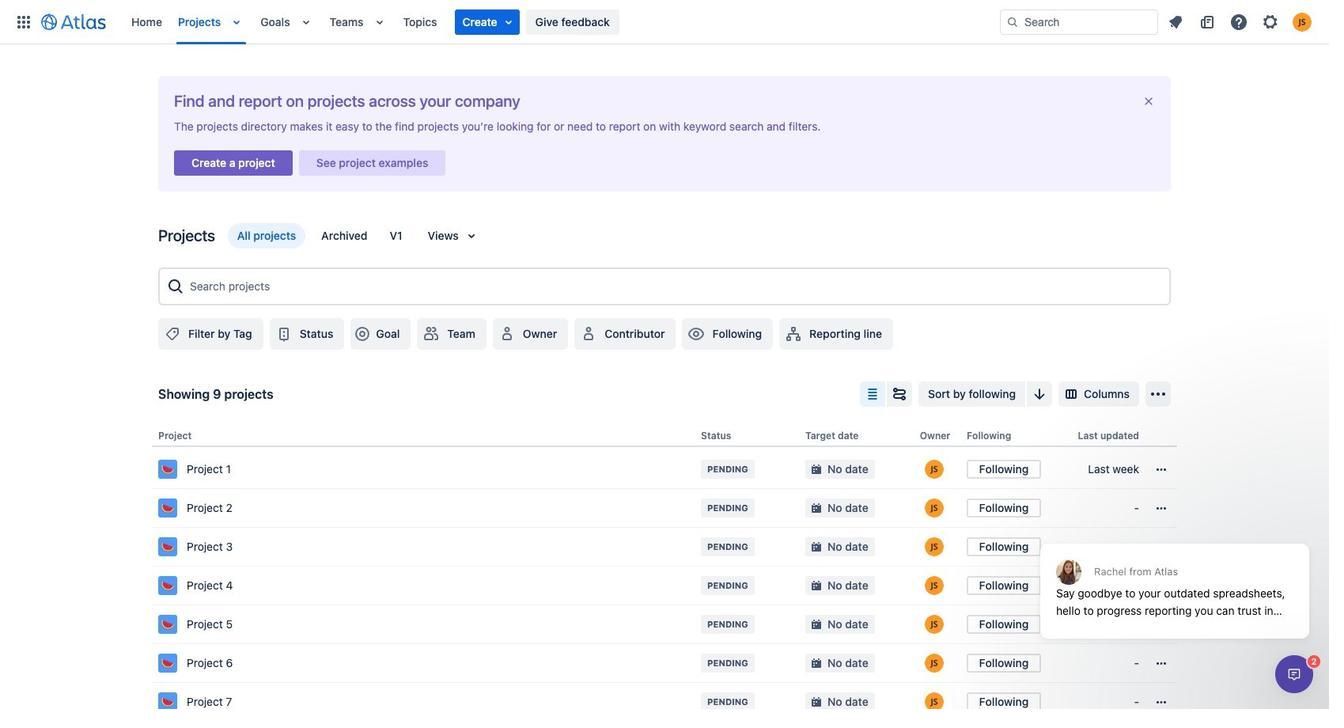 Task type: vqa. For each thing, say whether or not it's contained in the screenshot.
open ICON
no



Task type: locate. For each thing, give the bounding box(es) containing it.
Search projects field
[[185, 272, 1163, 301]]

list item
[[455, 9, 520, 34]]

tag image
[[163, 324, 182, 343]]

status image
[[274, 324, 293, 343]]

dialog
[[1033, 505, 1318, 650], [1276, 655, 1314, 693]]

None search field
[[1000, 9, 1158, 34]]

list
[[123, 0, 1000, 44], [1162, 9, 1320, 34]]

banner
[[0, 0, 1329, 44]]

1 vertical spatial dialog
[[1276, 655, 1314, 693]]

account image
[[1293, 12, 1312, 31]]

search image
[[1007, 15, 1019, 28]]

switch to... image
[[14, 12, 33, 31]]

top element
[[9, 0, 1000, 44]]

0 horizontal spatial list
[[123, 0, 1000, 44]]

reverse sort order image
[[1030, 385, 1049, 404]]



Task type: describe. For each thing, give the bounding box(es) containing it.
settings image
[[1261, 12, 1280, 31]]

Search field
[[1000, 9, 1158, 34]]

following image
[[687, 324, 706, 343]]

1 horizontal spatial list
[[1162, 9, 1320, 34]]

close banner image
[[1143, 95, 1155, 108]]

0 vertical spatial dialog
[[1033, 505, 1318, 650]]

list item inside top element
[[455, 9, 520, 34]]

display as timeline image
[[890, 385, 909, 404]]

notifications image
[[1166, 12, 1185, 31]]

help image
[[1230, 12, 1249, 31]]

search projects image
[[166, 277, 185, 296]]

display as list image
[[863, 385, 882, 404]]



